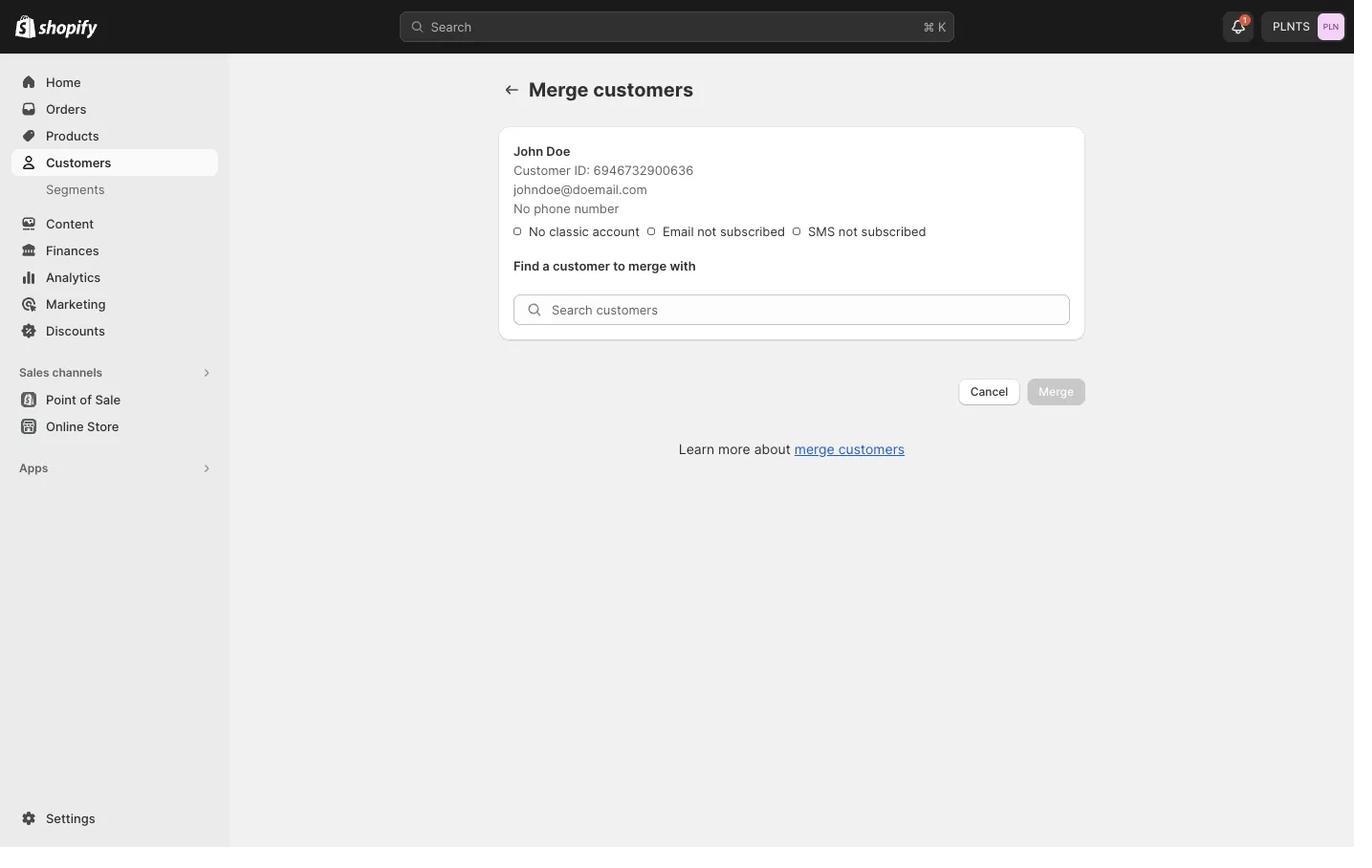 Task type: locate. For each thing, give the bounding box(es) containing it.
subscribed left sms at the right
[[720, 224, 786, 239]]

2 not from the left
[[839, 224, 858, 239]]

segments
[[46, 182, 105, 197]]

segments link
[[11, 176, 218, 203]]

merge right "cancel" in the top right of the page
[[1039, 385, 1074, 399]]

0 vertical spatial customers
[[593, 78, 694, 101]]

0 horizontal spatial customers
[[593, 78, 694, 101]]

0 horizontal spatial merge
[[529, 78, 589, 101]]

merge
[[529, 78, 589, 101], [1039, 385, 1074, 399]]

sms not subscribed
[[808, 224, 927, 239]]

merge up doe
[[529, 78, 589, 101]]

shopify image
[[15, 15, 36, 38], [38, 20, 98, 39]]

merge inside merge button
[[1039, 385, 1074, 399]]

subscribed
[[720, 224, 786, 239], [862, 224, 927, 239]]

find a customer to merge with
[[514, 258, 696, 273]]

merge right to
[[629, 258, 667, 273]]

with
[[670, 258, 696, 273]]

customers
[[593, 78, 694, 101], [839, 442, 905, 458]]

not right "email"
[[698, 224, 717, 239]]

0 horizontal spatial merge
[[629, 258, 667, 273]]

a
[[543, 258, 550, 273]]

not
[[698, 224, 717, 239], [839, 224, 858, 239]]

learn
[[679, 442, 715, 458]]

to
[[613, 258, 626, 273]]

cancel
[[971, 385, 1009, 399]]

not right sms at the right
[[839, 224, 858, 239]]

products link
[[11, 122, 218, 149]]

merge button
[[1028, 379, 1086, 406]]

1 subscribed from the left
[[720, 224, 786, 239]]

discounts link
[[11, 318, 218, 344]]

2 subscribed from the left
[[862, 224, 927, 239]]

1 horizontal spatial subscribed
[[862, 224, 927, 239]]

0 horizontal spatial not
[[698, 224, 717, 239]]

merge for merge
[[1039, 385, 1074, 399]]

customers link
[[11, 149, 218, 176]]

merge right "about"
[[795, 442, 835, 458]]

classic
[[549, 224, 589, 239]]

1 not from the left
[[698, 224, 717, 239]]

subscribed right sms at the right
[[862, 224, 927, 239]]

john
[[514, 144, 544, 158]]

0 vertical spatial merge
[[529, 78, 589, 101]]

1 vertical spatial merge
[[1039, 385, 1074, 399]]

more
[[719, 442, 751, 458]]

home
[[46, 75, 81, 89]]

no
[[514, 201, 531, 216], [529, 224, 546, 239]]

sales
[[19, 366, 49, 380]]

0 horizontal spatial subscribed
[[720, 224, 786, 239]]

customer
[[514, 163, 571, 177]]

1 horizontal spatial merge
[[1039, 385, 1074, 399]]

apps button
[[11, 455, 218, 482]]

no down phone
[[529, 224, 546, 239]]

0 horizontal spatial shopify image
[[15, 15, 36, 38]]

0 vertical spatial no
[[514, 201, 531, 216]]

no inside john doe customer id: 6946732900636 johndoe@doemail.com no phone number
[[514, 201, 531, 216]]

apps
[[19, 462, 48, 476]]

doe
[[547, 144, 571, 158]]

⌘
[[924, 19, 935, 34]]

learn more about merge customers
[[679, 442, 905, 458]]

search
[[431, 19, 472, 34]]

not for sms
[[839, 224, 858, 239]]

customers
[[46, 155, 111, 170]]

1 vertical spatial customers
[[839, 442, 905, 458]]

merge
[[629, 258, 667, 273], [795, 442, 835, 458]]

1 horizontal spatial not
[[839, 224, 858, 239]]

no left phone
[[514, 201, 531, 216]]

k
[[939, 19, 947, 34]]

1 horizontal spatial merge
[[795, 442, 835, 458]]



Task type: describe. For each thing, give the bounding box(es) containing it.
Find a customer to merge with text field
[[552, 295, 1071, 325]]

merge customers
[[529, 78, 694, 101]]

subscribed for sms not subscribed
[[862, 224, 927, 239]]

channels
[[52, 366, 102, 380]]

find
[[514, 258, 540, 273]]

cancel link
[[959, 379, 1020, 406]]

1 vertical spatial no
[[529, 224, 546, 239]]

settings
[[46, 811, 95, 826]]

sales channels button
[[11, 360, 218, 387]]

customer
[[553, 258, 610, 273]]

⌘ k
[[924, 19, 947, 34]]

home link
[[11, 69, 218, 96]]

subscribed for email not subscribed
[[720, 224, 786, 239]]

orders link
[[11, 96, 218, 122]]

orders
[[46, 101, 87, 116]]

1
[[1244, 15, 1248, 25]]

settings link
[[11, 806, 218, 832]]

1 horizontal spatial customers
[[839, 442, 905, 458]]

email not subscribed
[[663, 224, 786, 239]]

0 vertical spatial merge
[[629, 258, 667, 273]]

sms
[[808, 224, 835, 239]]

john doe customer id: 6946732900636 johndoe@doemail.com no phone number
[[514, 144, 694, 216]]

1 horizontal spatial shopify image
[[38, 20, 98, 39]]

email
[[663, 224, 694, 239]]

1 vertical spatial merge
[[795, 442, 835, 458]]

id:
[[575, 163, 590, 177]]

plnts image
[[1318, 13, 1345, 40]]

1 button
[[1224, 11, 1254, 42]]

merge for merge customers
[[529, 78, 589, 101]]

no classic account
[[529, 224, 640, 239]]

products
[[46, 128, 99, 143]]

not for email
[[698, 224, 717, 239]]

about
[[755, 442, 791, 458]]

merge customers link
[[795, 442, 905, 458]]

discounts
[[46, 323, 105, 338]]

6946732900636
[[594, 163, 694, 177]]

johndoe@doemail.com
[[514, 182, 648, 197]]

sales channels
[[19, 366, 102, 380]]

plnts
[[1273, 20, 1311, 33]]

account
[[593, 224, 640, 239]]

number
[[574, 201, 619, 216]]

phone
[[534, 201, 571, 216]]



Task type: vqa. For each thing, say whether or not it's contained in the screenshot.
email not subscribed
yes



